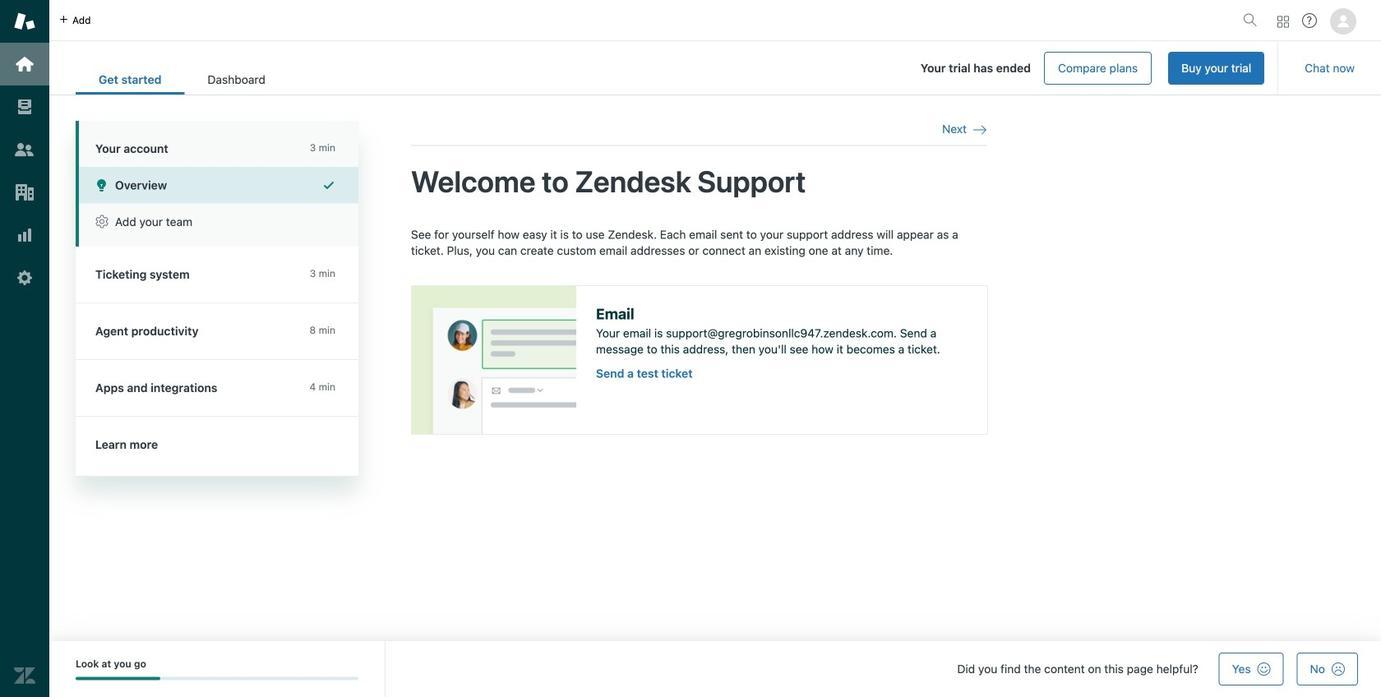 Task type: describe. For each thing, give the bounding box(es) containing it.
customers image
[[14, 139, 35, 160]]

main element
[[0, 0, 49, 697]]

zendesk products image
[[1277, 16, 1289, 28]]

organizations image
[[14, 182, 35, 203]]



Task type: vqa. For each thing, say whether or not it's contained in the screenshot.
refresh views pane image
no



Task type: locate. For each thing, give the bounding box(es) containing it.
example of email conversation inside of the ticketing system and the customer is asking the agent about reimbursement policy. image
[[412, 286, 576, 434]]

get started image
[[14, 53, 35, 75]]

heading
[[76, 121, 358, 167]]

reporting image
[[14, 224, 35, 246]]

zendesk support image
[[14, 11, 35, 32]]

zendesk image
[[14, 665, 35, 686]]

get help image
[[1302, 13, 1317, 28]]

tab
[[185, 64, 288, 95]]

tab list
[[76, 64, 288, 95]]

progress bar
[[76, 677, 358, 680]]

admin image
[[14, 267, 35, 289]]

views image
[[14, 96, 35, 118]]



